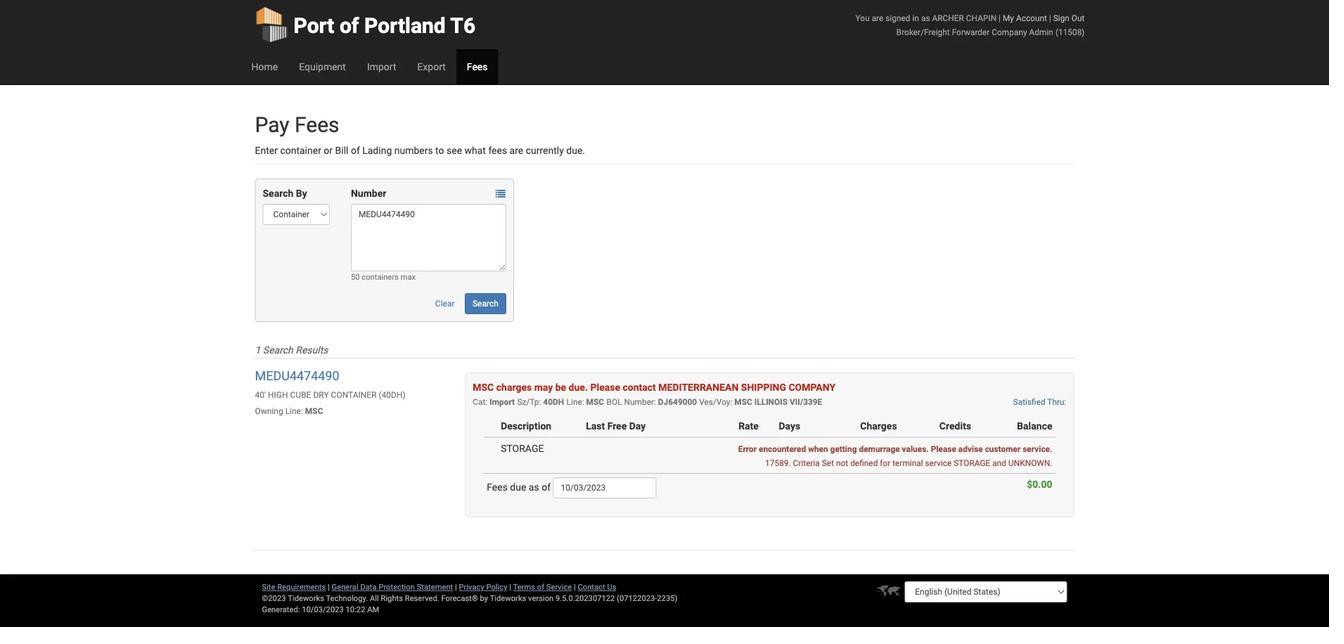 Task type: locate. For each thing, give the bounding box(es) containing it.
are
[[872, 13, 884, 23], [510, 145, 524, 156]]

1 vertical spatial storage
[[954, 458, 991, 468]]

search right 1
[[263, 344, 293, 356]]

due. right be
[[569, 382, 588, 393]]

msc inside medu4474490 40' high cube dry container (40dh) owning line: msc
[[305, 406, 323, 416]]

rights
[[381, 594, 403, 603]]

10:22
[[346, 605, 365, 615]]

0 vertical spatial are
[[872, 13, 884, 23]]

export
[[418, 61, 446, 72]]

numbers
[[394, 145, 433, 156]]

free
[[608, 420, 627, 432]]

fees for fees due as of
[[487, 482, 508, 493]]

last free day
[[586, 420, 646, 432]]

50 containers max
[[351, 273, 416, 282]]

0 vertical spatial as
[[922, 13, 930, 23]]

storage down description
[[501, 443, 544, 455]]

as right in
[[922, 13, 930, 23]]

please
[[591, 382, 621, 393], [931, 444, 957, 454]]

bill
[[335, 145, 349, 156]]

are right you
[[872, 13, 884, 23]]

statement
[[417, 583, 453, 592]]

import inside dropdown button
[[367, 61, 396, 72]]

fees for fees
[[467, 61, 488, 72]]

0 horizontal spatial please
[[591, 382, 621, 393]]

0 horizontal spatial line:
[[285, 406, 303, 416]]

line:
[[567, 397, 584, 407], [285, 406, 303, 416]]

enter container or bill of lading numbers to see what fees are currently due.
[[255, 145, 585, 156]]

medu4474490
[[255, 369, 340, 383]]

None text field
[[553, 478, 657, 499]]

please up service
[[931, 444, 957, 454]]

msc
[[473, 382, 494, 393], [586, 397, 604, 407], [735, 397, 753, 407], [305, 406, 323, 416]]

search inside button
[[473, 299, 499, 309]]

1 vertical spatial as
[[529, 482, 539, 493]]

charges
[[861, 420, 897, 432]]

contact us link
[[578, 583, 617, 592]]

set
[[822, 458, 834, 468]]

are right 'fees'
[[510, 145, 524, 156]]

1 horizontal spatial please
[[931, 444, 957, 454]]

of right port
[[340, 13, 359, 38]]

data
[[361, 583, 377, 592]]

0 horizontal spatial storage
[[501, 443, 544, 455]]

max
[[401, 273, 416, 282]]

search right clear button
[[473, 299, 499, 309]]

of right due
[[542, 482, 551, 493]]

us
[[607, 583, 617, 592]]

of
[[340, 13, 359, 38], [351, 145, 360, 156], [542, 482, 551, 493], [537, 583, 545, 592]]

requirements
[[277, 583, 326, 592]]

search for search
[[473, 299, 499, 309]]

due. right currently at top left
[[567, 145, 585, 156]]

0 horizontal spatial import
[[367, 61, 396, 72]]

medu4474490 40' high cube dry container (40dh) owning line: msc
[[255, 369, 406, 416]]

0 vertical spatial import
[[367, 61, 396, 72]]

fees up or
[[295, 112, 339, 137]]

1 vertical spatial please
[[931, 444, 957, 454]]

2 vertical spatial fees
[[487, 482, 508, 493]]

as right due
[[529, 482, 539, 493]]

bol
[[607, 397, 622, 407]]

0 vertical spatial fees
[[467, 61, 488, 72]]

1 horizontal spatial storage
[[954, 458, 991, 468]]

terminal
[[893, 458, 924, 468]]

my
[[1003, 13, 1015, 23]]

storage
[[501, 443, 544, 455], [954, 458, 991, 468]]

archer
[[933, 13, 964, 23]]

what
[[465, 145, 486, 156]]

line: right 40dh
[[567, 397, 584, 407]]

dj649000
[[658, 397, 697, 407]]

generated:
[[262, 605, 300, 615]]

days
[[779, 420, 801, 432]]

not
[[837, 458, 849, 468]]

search left by
[[263, 187, 294, 199]]

import down port of portland t6
[[367, 61, 396, 72]]

sign out link
[[1054, 13, 1085, 23]]

0 horizontal spatial are
[[510, 145, 524, 156]]

as inside you are signed in as archer chapin | my account | sign out broker/freight forwarder company admin (11508)
[[922, 13, 930, 23]]

msc up "rate"
[[735, 397, 753, 407]]

mediterranean
[[659, 382, 739, 393]]

be
[[556, 382, 566, 393]]

containers
[[362, 273, 399, 282]]

by
[[296, 187, 307, 199]]

fees
[[467, 61, 488, 72], [295, 112, 339, 137], [487, 482, 508, 493]]

equipment
[[299, 61, 346, 72]]

storage down 'advise'
[[954, 458, 991, 468]]

home
[[252, 61, 278, 72]]

fees inside popup button
[[467, 61, 488, 72]]

container
[[280, 145, 321, 156]]

0 vertical spatial search
[[263, 187, 294, 199]]

defined
[[851, 458, 878, 468]]

import button
[[357, 49, 407, 84]]

line: inside medu4474490 40' high cube dry container (40dh) owning line: msc
[[285, 406, 303, 416]]

t6
[[451, 13, 476, 38]]

company
[[789, 382, 836, 393]]

search
[[263, 187, 294, 199], [473, 299, 499, 309], [263, 344, 293, 356]]

(07122023-
[[617, 594, 657, 603]]

shipping
[[741, 382, 787, 393]]

$0.00
[[1027, 479, 1053, 490]]

equipment button
[[289, 49, 357, 84]]

1 horizontal spatial are
[[872, 13, 884, 23]]

import down charges
[[490, 397, 515, 407]]

1 horizontal spatial as
[[922, 13, 930, 23]]

values.
[[902, 444, 929, 454]]

credits
[[940, 420, 972, 432]]

| left sign
[[1050, 13, 1052, 23]]

lading
[[362, 145, 392, 156]]

|
[[999, 13, 1001, 23], [1050, 13, 1052, 23], [328, 583, 330, 592], [455, 583, 457, 592], [510, 583, 511, 592], [574, 583, 576, 592]]

port
[[294, 13, 334, 38]]

or
[[324, 145, 333, 156]]

number:
[[624, 397, 656, 407]]

admin
[[1030, 27, 1054, 37]]

of up version
[[537, 583, 545, 592]]

1 vertical spatial fees
[[295, 112, 339, 137]]

fees down t6
[[467, 61, 488, 72]]

customer
[[985, 444, 1021, 454]]

due.
[[567, 145, 585, 156], [569, 382, 588, 393]]

search button
[[465, 293, 506, 314]]

clear button
[[428, 293, 463, 314]]

please up bol at the bottom
[[591, 382, 621, 393]]

storage inside error encountered when getting demurrage values. please advise customer service. 17589. criteria set not defined for terminal service storage and unknown.
[[954, 458, 991, 468]]

msc down 'dry'
[[305, 406, 323, 416]]

1 horizontal spatial import
[[490, 397, 515, 407]]

1 vertical spatial search
[[473, 299, 499, 309]]

encountered
[[759, 444, 806, 454]]

line: down cube
[[285, 406, 303, 416]]

thru:
[[1048, 397, 1067, 407]]

1 vertical spatial are
[[510, 145, 524, 156]]

2 vertical spatial search
[[263, 344, 293, 356]]

0 vertical spatial due.
[[567, 145, 585, 156]]

of right bill
[[351, 145, 360, 156]]

policy
[[486, 583, 508, 592]]

by
[[480, 594, 488, 603]]

| left my
[[999, 13, 1001, 23]]

in
[[913, 13, 920, 23]]

pay fees
[[255, 112, 339, 137]]

msc left bol at the bottom
[[586, 397, 604, 407]]

50
[[351, 273, 360, 282]]

results
[[296, 344, 328, 356]]

0 vertical spatial storage
[[501, 443, 544, 455]]

fees left due
[[487, 482, 508, 493]]

version
[[528, 594, 554, 603]]



Task type: describe. For each thing, give the bounding box(es) containing it.
balance
[[1017, 420, 1053, 432]]

show list image
[[496, 189, 506, 199]]

advise
[[959, 444, 983, 454]]

sz/tp:
[[517, 397, 541, 407]]

technology.
[[326, 594, 368, 603]]

out
[[1072, 13, 1085, 23]]

17589.
[[766, 458, 791, 468]]

general data protection statement link
[[332, 583, 453, 592]]

terms
[[513, 583, 535, 592]]

2235)
[[657, 594, 678, 603]]

all
[[370, 594, 379, 603]]

you are signed in as archer chapin | my account | sign out broker/freight forwarder company admin (11508)
[[856, 13, 1085, 37]]

search for search by
[[263, 187, 294, 199]]

| up 9.5.0.202307122
[[574, 583, 576, 592]]

unknown.
[[1009, 458, 1053, 468]]

port of portland t6
[[294, 13, 476, 38]]

sign
[[1054, 13, 1070, 23]]

contact
[[623, 382, 656, 393]]

charges
[[497, 382, 532, 393]]

signed
[[886, 13, 911, 23]]

you
[[856, 13, 870, 23]]

40'
[[255, 390, 266, 400]]

privacy policy link
[[459, 583, 508, 592]]

service
[[926, 458, 952, 468]]

msc charges                                                                                 may be due. please contact mediterranean shipping company
[[473, 382, 836, 393]]

0 horizontal spatial as
[[529, 482, 539, 493]]

chapin
[[967, 13, 997, 23]]

and
[[993, 458, 1007, 468]]

site
[[262, 583, 275, 592]]

| left the general
[[328, 583, 330, 592]]

satisfied
[[1014, 397, 1046, 407]]

terms of service link
[[513, 583, 572, 592]]

medu4474490 link
[[255, 369, 340, 383]]

1 vertical spatial import
[[490, 397, 515, 407]]

my account link
[[1003, 13, 1048, 23]]

fees due as of
[[487, 482, 553, 493]]

enter
[[255, 145, 278, 156]]

please inside error encountered when getting demurrage values. please advise customer service. 17589. criteria set not defined for terminal service storage and unknown.
[[931, 444, 957, 454]]

1 search results
[[255, 344, 328, 356]]

1 horizontal spatial line:
[[567, 397, 584, 407]]

number
[[351, 187, 386, 199]]

forwarder
[[952, 27, 990, 37]]

of inside site requirements | general data protection statement | privacy policy | terms of service | contact us ©2023 tideworks technology. all rights reserved. forecast® by tideworks version 9.5.0.202307122 (07122023-2235) generated: 10/03/2023 10:22 am
[[537, 583, 545, 592]]

fees
[[489, 145, 507, 156]]

10/03/2023
[[302, 605, 344, 615]]

container
[[331, 390, 377, 400]]

site requirements | general data protection statement | privacy policy | terms of service | contact us ©2023 tideworks technology. all rights reserved. forecast® by tideworks version 9.5.0.202307122 (07122023-2235) generated: 10/03/2023 10:22 am
[[262, 583, 678, 615]]

(40dh)
[[379, 390, 406, 400]]

account
[[1017, 13, 1048, 23]]

owning
[[255, 406, 283, 416]]

©2023 tideworks
[[262, 594, 324, 603]]

privacy
[[459, 583, 485, 592]]

am
[[367, 605, 379, 615]]

error
[[739, 444, 757, 454]]

service.
[[1023, 444, 1053, 454]]

0 vertical spatial please
[[591, 382, 621, 393]]

Number text field
[[351, 204, 506, 272]]

criteria
[[793, 458, 820, 468]]

cube
[[290, 390, 311, 400]]

when
[[808, 444, 829, 454]]

illinois
[[755, 397, 788, 407]]

getting
[[831, 444, 857, 454]]

high
[[268, 390, 288, 400]]

9.5.0.202307122
[[556, 594, 615, 603]]

tideworks
[[490, 594, 527, 603]]

portland
[[365, 13, 446, 38]]

description
[[501, 420, 552, 432]]

reserved.
[[405, 594, 440, 603]]

demurrage
[[859, 444, 900, 454]]

general
[[332, 583, 359, 592]]

satisfied thru:
[[1014, 397, 1067, 407]]

to
[[436, 145, 444, 156]]

currently
[[526, 145, 564, 156]]

msc up cat:
[[473, 382, 494, 393]]

last
[[586, 420, 605, 432]]

| up forecast®
[[455, 583, 457, 592]]

site requirements link
[[262, 583, 326, 592]]

home button
[[241, 49, 289, 84]]

service
[[547, 583, 572, 592]]

| up tideworks
[[510, 583, 511, 592]]

fees button
[[457, 49, 498, 84]]

1 vertical spatial due.
[[569, 382, 588, 393]]

40dh
[[543, 397, 564, 407]]

ves/voy:
[[699, 397, 733, 407]]

1
[[255, 344, 261, 356]]

cat:
[[473, 397, 488, 407]]

are inside you are signed in as archer chapin | my account | sign out broker/freight forwarder company admin (11508)
[[872, 13, 884, 23]]



Task type: vqa. For each thing, say whether or not it's contained in the screenshot.
T6ITSupport@Portofportland.com link
no



